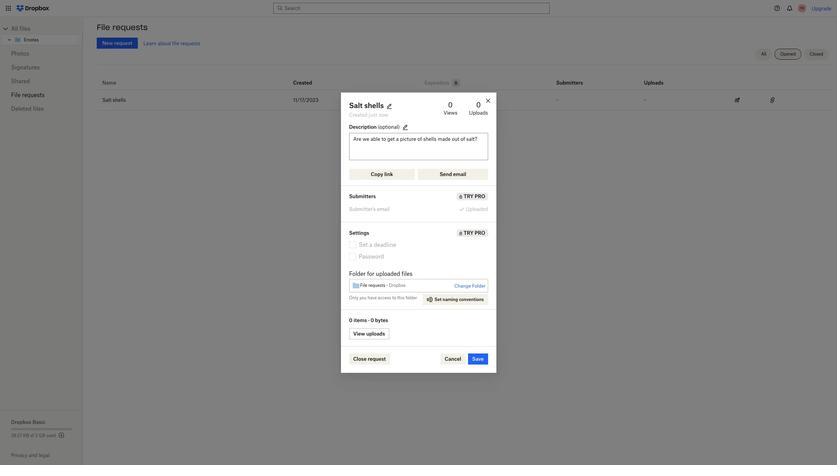 Task type: locate. For each thing, give the bounding box(es) containing it.
try pro for uploaded
[[464, 193, 486, 199]]

pro trial element up uploaded
[[457, 193, 488, 200]]

2 pro from the top
[[475, 230, 486, 236]]

1 vertical spatial dropbox
[[11, 420, 31, 426]]

28.57 kb of 2 gb used
[[11, 434, 56, 439]]

description
[[349, 124, 377, 130]]

0 left items
[[349, 318, 353, 323]]

row containing name
[[97, 68, 832, 90]]

0 horizontal spatial column header
[[557, 71, 584, 87]]

0 horizontal spatial -
[[557, 97, 559, 103]]

link
[[385, 171, 393, 177]]

0 up uploads
[[477, 100, 481, 109]]

2 horizontal spatial files
[[402, 271, 413, 277]]

salt down name
[[102, 97, 112, 103]]

1 horizontal spatial created
[[349, 112, 368, 118]]

0 inside 0 uploads
[[477, 100, 481, 109]]

cancel button
[[441, 354, 466, 365]]

0 vertical spatial all
[[11, 25, 18, 32]]

1 column header from the left
[[557, 71, 584, 87]]

all for all
[[762, 52, 767, 57]]

salt
[[102, 97, 112, 103], [349, 101, 363, 110]]

access
[[378, 295, 391, 301]]

0 up views on the right top of page
[[449, 100, 453, 109]]

shells up just at the top left
[[365, 101, 384, 110]]

try down uploaded
[[464, 230, 474, 236]]

copy link image
[[769, 96, 777, 104]]

shells
[[113, 97, 126, 103], [365, 101, 384, 110]]

requests left •
[[369, 283, 386, 288]]

1 vertical spatial file
[[11, 92, 21, 99]]

naming
[[443, 297, 458, 302]]

send email button
[[418, 169, 488, 180]]

salt shells inside row
[[102, 97, 126, 103]]

1 vertical spatial created
[[349, 112, 368, 118]]

-
[[557, 97, 559, 103], [645, 97, 647, 103]]

submitter's email
[[349, 206, 390, 212]]

dropbox up 28.57 at the left of page
[[11, 420, 31, 426]]

set for set naming conventions
[[435, 297, 442, 302]]

password
[[359, 253, 384, 260]]

1 horizontal spatial all
[[762, 52, 767, 57]]

try up uploaded
[[464, 193, 474, 199]]

shells inside dialog
[[365, 101, 384, 110]]

1 vertical spatial all
[[762, 52, 767, 57]]

0 inside 0 views
[[449, 100, 453, 109]]

pro for uploaded
[[475, 193, 486, 199]]

created for created
[[293, 80, 312, 86]]

folder for uploaded files
[[349, 271, 413, 277]]

0 horizontal spatial salt
[[102, 97, 112, 103]]

1 horizontal spatial -
[[645, 97, 647, 103]]

0 vertical spatial dropbox
[[389, 283, 406, 288]]

salt shells down name
[[102, 97, 126, 103]]

0 horizontal spatial all
[[11, 25, 18, 32]]

set
[[359, 242, 368, 248], [435, 297, 442, 302]]

email inside send email button
[[454, 171, 467, 177]]

set left naming
[[435, 297, 442, 302]]

uploaded
[[376, 271, 401, 277]]

0 horizontal spatial email
[[377, 206, 390, 212]]

files right the uploaded
[[402, 271, 413, 277]]

1 horizontal spatial salt
[[349, 101, 363, 110]]

requests
[[113, 22, 148, 32], [181, 40, 200, 46], [22, 92, 45, 99], [369, 283, 386, 288]]

file requests up deleted files
[[11, 92, 45, 99]]

)
[[399, 124, 400, 130]]

try pro
[[464, 193, 486, 199], [464, 230, 486, 236]]

about
[[158, 40, 171, 46]]

0 horizontal spatial shells
[[113, 97, 126, 103]]

1 vertical spatial set
[[435, 297, 442, 302]]

pro trial element
[[449, 79, 460, 87], [457, 193, 488, 200], [457, 229, 488, 237]]

0 horizontal spatial folder
[[349, 271, 366, 277]]

dialog
[[341, 92, 497, 373]]

1 horizontal spatial files
[[33, 105, 44, 112]]

upgrade
[[812, 5, 832, 11]]

views
[[444, 110, 458, 116]]

2 vertical spatial pro trial element
[[457, 229, 488, 237]]

1 horizontal spatial folder
[[473, 283, 486, 289]]

0 vertical spatial email
[[454, 171, 467, 177]]

email right submitter's
[[377, 206, 390, 212]]

folder left for
[[349, 271, 366, 277]]

pro trial element for password
[[457, 229, 488, 237]]

a
[[370, 242, 373, 248]]

1 horizontal spatial email
[[454, 171, 467, 177]]

pro trial element up 0 views
[[449, 79, 460, 87]]

copy link
[[371, 171, 393, 177]]

0 vertical spatial file requests
[[97, 22, 148, 32]]

email right send
[[454, 171, 467, 177]]

1 horizontal spatial shells
[[365, 101, 384, 110]]

file requests • dropbox
[[360, 283, 406, 288]]

optional
[[380, 124, 399, 130]]

try pro for password
[[464, 230, 486, 236]]

2 - from the left
[[645, 97, 647, 103]]

learn about file requests link
[[144, 40, 200, 46]]

shells for created just now
[[365, 101, 384, 110]]

gb
[[39, 434, 45, 439]]

1 horizontal spatial dropbox
[[389, 283, 406, 288]]

close request
[[354, 356, 386, 362]]

0
[[449, 100, 453, 109], [477, 100, 481, 109], [349, 318, 353, 323], [371, 318, 374, 323]]

set left the a
[[359, 242, 368, 248]]

1 vertical spatial try
[[464, 230, 474, 236]]

to
[[393, 295, 397, 301]]

0 for 0 views
[[449, 100, 453, 109]]

2 vertical spatial files
[[402, 271, 413, 277]]

1 row from the top
[[97, 68, 832, 90]]

shared link
[[11, 74, 72, 88]]

0 for 0 items · 0 bytes
[[349, 318, 353, 323]]

1 try from the top
[[464, 193, 474, 199]]

submitters
[[349, 193, 376, 199]]

set inside button
[[435, 297, 442, 302]]

deleted
[[11, 105, 31, 112]]

view uploads button
[[349, 329, 390, 340]]

0 vertical spatial try pro
[[464, 193, 486, 199]]

all left opened
[[762, 52, 767, 57]]

files down file requests link at the top left of the page
[[33, 105, 44, 112]]

created for created just now
[[349, 112, 368, 118]]

0 right the ·
[[371, 318, 374, 323]]

all files
[[11, 25, 30, 32]]

1 horizontal spatial set
[[435, 297, 442, 302]]

salt inside dialog
[[349, 101, 363, 110]]

0 horizontal spatial files
[[20, 25, 30, 32]]

set naming conventions
[[435, 297, 484, 302]]

save
[[473, 356, 484, 362]]

file
[[172, 40, 179, 46]]

used
[[46, 434, 56, 439]]

kb
[[23, 434, 29, 439]]

pro trial element down uploaded
[[457, 229, 488, 237]]

all for all files
[[11, 25, 18, 32]]

0 vertical spatial pro trial element
[[449, 79, 460, 87]]

emotes link
[[14, 36, 76, 44]]

salt shells up created just now
[[349, 101, 384, 110]]

0 horizontal spatial dropbox
[[11, 420, 31, 426]]

2 vertical spatial file
[[360, 283, 368, 288]]

salt shells
[[102, 97, 126, 103], [349, 101, 384, 110]]

file
[[97, 22, 110, 32], [11, 92, 21, 99], [360, 283, 368, 288]]

pro down uploaded
[[475, 230, 486, 236]]

1 horizontal spatial salt shells
[[349, 101, 384, 110]]

folder up conventions
[[473, 283, 486, 289]]

shells inside table
[[113, 97, 126, 103]]

dropbox
[[389, 283, 406, 288], [11, 420, 31, 426]]

try
[[464, 193, 474, 199], [464, 230, 474, 236]]

salt up created just now
[[349, 101, 363, 110]]

salt inside row
[[102, 97, 112, 103]]

deleted files
[[11, 105, 44, 112]]

all
[[11, 25, 18, 32], [762, 52, 767, 57]]

shells down name
[[113, 97, 126, 103]]

privacy and legal link
[[11, 453, 83, 459]]

0 vertical spatial pro
[[475, 193, 486, 199]]

0 vertical spatial set
[[359, 242, 368, 248]]

try pro down uploaded
[[464, 230, 486, 236]]

try pro up uploaded
[[464, 193, 486, 199]]

0 vertical spatial files
[[20, 25, 30, 32]]

column header
[[557, 71, 584, 87], [645, 71, 672, 87]]

1 vertical spatial pro
[[475, 230, 486, 236]]

files inside tree
[[20, 25, 30, 32]]

1 vertical spatial files
[[33, 105, 44, 112]]

all up photos
[[11, 25, 18, 32]]

0 vertical spatial created
[[293, 80, 312, 86]]

email for send email
[[454, 171, 467, 177]]

submitter's
[[349, 206, 376, 212]]

view
[[354, 331, 365, 337]]

1 vertical spatial email
[[377, 206, 390, 212]]

2 row from the top
[[97, 90, 832, 111]]

files up "emotes"
[[20, 25, 30, 32]]

cell inside row
[[797, 90, 832, 110]]

requests up deleted files
[[22, 92, 45, 99]]

this
[[398, 295, 405, 301]]

0 horizontal spatial created
[[293, 80, 312, 86]]

all inside button
[[762, 52, 767, 57]]

•
[[387, 283, 388, 288]]

1 vertical spatial pro trial element
[[457, 193, 488, 200]]

2 column header from the left
[[645, 71, 672, 87]]

Add any extra details about the request text field
[[349, 133, 488, 160]]

1 try pro from the top
[[464, 193, 486, 199]]

created up 11/17/2023
[[293, 80, 312, 86]]

0 horizontal spatial file requests
[[11, 92, 45, 99]]

0 vertical spatial file
[[97, 22, 110, 32]]

basic
[[33, 420, 46, 426]]

row
[[97, 68, 832, 90], [97, 90, 832, 111]]

created inside dialog
[[349, 112, 368, 118]]

0 horizontal spatial file
[[11, 92, 21, 99]]

0 vertical spatial try
[[464, 193, 474, 199]]

folder
[[349, 271, 366, 277], [473, 283, 486, 289]]

pro up uploaded
[[475, 193, 486, 199]]

settings
[[349, 230, 369, 236]]

files inside dialog
[[402, 271, 413, 277]]

shared
[[11, 78, 30, 85]]

cell
[[797, 90, 832, 110]]

you
[[360, 295, 367, 301]]

set a deadline
[[359, 242, 397, 248]]

photos link
[[11, 47, 72, 61]]

email for submitter's email
[[377, 206, 390, 212]]

1 vertical spatial folder
[[473, 283, 486, 289]]

0 horizontal spatial salt shells
[[102, 97, 126, 103]]

salt shells inside dialog
[[349, 101, 384, 110]]

files for all files
[[20, 25, 30, 32]]

file requests up learn
[[97, 22, 148, 32]]

2 try from the top
[[464, 230, 474, 236]]

all inside tree
[[11, 25, 18, 32]]

pro trial element for uploaded
[[457, 193, 488, 200]]

0 horizontal spatial set
[[359, 242, 368, 248]]

1 pro from the top
[[475, 193, 486, 199]]

1 horizontal spatial column header
[[645, 71, 672, 87]]

created up the description
[[349, 112, 368, 118]]

1 vertical spatial try pro
[[464, 230, 486, 236]]

2 try pro from the top
[[464, 230, 486, 236]]

dropbox right •
[[389, 283, 406, 288]]

privacy
[[11, 453, 27, 459]]

file requests
[[97, 22, 148, 32], [11, 92, 45, 99]]

table
[[97, 68, 832, 111]]

for
[[367, 271, 375, 277]]

salt shells for 11/17/2023
[[102, 97, 126, 103]]

try for uploaded
[[464, 193, 474, 199]]

created inside table
[[293, 80, 312, 86]]



Task type: describe. For each thing, give the bounding box(es) containing it.
all button
[[756, 49, 773, 60]]

salt for created just now
[[349, 101, 363, 110]]

1 horizontal spatial file
[[97, 22, 110, 32]]

dropbox logo - go to the homepage image
[[14, 3, 52, 14]]

0 items · 0 bytes
[[349, 318, 388, 323]]

only
[[349, 295, 359, 301]]

folder
[[406, 295, 417, 301]]

change
[[455, 283, 471, 289]]

uploads
[[470, 110, 488, 116]]

of
[[30, 434, 34, 439]]

files for deleted files
[[33, 105, 44, 112]]

description ( optional )
[[349, 124, 400, 130]]

just
[[369, 112, 378, 118]]

0 uploads
[[470, 100, 488, 116]]

learn about file requests
[[144, 40, 200, 46]]

0 vertical spatial folder
[[349, 271, 366, 277]]

28.57
[[11, 434, 22, 439]]

0 for 0 uploads
[[477, 100, 481, 109]]

1 vertical spatial file requests
[[11, 92, 45, 99]]

cancel
[[445, 356, 462, 362]]

row containing salt shells
[[97, 90, 832, 111]]

signatures link
[[11, 61, 72, 74]]

uploaded
[[466, 206, 488, 212]]

name
[[102, 80, 116, 86]]

0 views
[[444, 100, 458, 116]]

shells for 11/17/2023
[[113, 97, 126, 103]]

salt shells for created just now
[[349, 101, 384, 110]]

all files tree
[[1, 23, 83, 45]]

deadline
[[374, 242, 397, 248]]

created button
[[293, 79, 312, 87]]

all files link
[[11, 23, 83, 34]]

privacy and legal
[[11, 453, 50, 459]]

opened button
[[775, 49, 802, 60]]

send email
[[440, 171, 467, 177]]

closed button
[[805, 49, 830, 60]]

requests right file
[[181, 40, 200, 46]]

upgrade link
[[812, 5, 832, 11]]

photos
[[11, 50, 29, 57]]

set for set a deadline
[[359, 242, 368, 248]]

created just now
[[349, 112, 389, 118]]

2 horizontal spatial file
[[360, 283, 368, 288]]

learn
[[144, 40, 157, 46]]

opened
[[781, 52, 797, 57]]

and
[[29, 453, 37, 459]]

try for password
[[464, 230, 474, 236]]

copy
[[371, 171, 384, 177]]

dialog containing 0
[[341, 92, 497, 373]]

send
[[440, 171, 452, 177]]

salt for 11/17/2023
[[102, 97, 112, 103]]

global header element
[[0, 0, 838, 17]]

2
[[35, 434, 38, 439]]

signatures
[[11, 64, 40, 71]]

table containing name
[[97, 68, 832, 111]]

view uploads
[[354, 331, 385, 337]]

folder inside button
[[473, 283, 486, 289]]

set naming conventions button
[[423, 294, 488, 306]]

pro for password
[[475, 230, 486, 236]]

uploads
[[367, 331, 385, 337]]

11/17/2023
[[293, 97, 319, 103]]

dropbox inside dialog
[[389, 283, 406, 288]]

change folder button
[[455, 282, 486, 290]]

legal
[[39, 453, 50, 459]]

now
[[379, 112, 389, 118]]

have
[[368, 295, 377, 301]]

request
[[368, 356, 386, 362]]

(
[[378, 124, 380, 130]]

items
[[354, 318, 367, 323]]

close request button
[[349, 354, 390, 365]]

closed
[[810, 52, 824, 57]]

emotes
[[24, 37, 39, 42]]

deleted files link
[[11, 102, 72, 116]]

1 - from the left
[[557, 97, 559, 103]]

only you have access to this folder
[[349, 295, 417, 301]]

file requests link
[[11, 88, 72, 102]]

requests up learn
[[113, 22, 148, 32]]

copy link button
[[349, 169, 415, 180]]

get more space image
[[57, 432, 66, 440]]

save button
[[469, 354, 488, 365]]

1 horizontal spatial file requests
[[97, 22, 148, 32]]

close
[[354, 356, 367, 362]]

change folder
[[455, 283, 486, 289]]

conventions
[[459, 297, 484, 302]]

send email image
[[734, 96, 742, 104]]

row inside table
[[97, 68, 832, 90]]



Task type: vqa. For each thing, say whether or not it's contained in the screenshot.
Shadow
no



